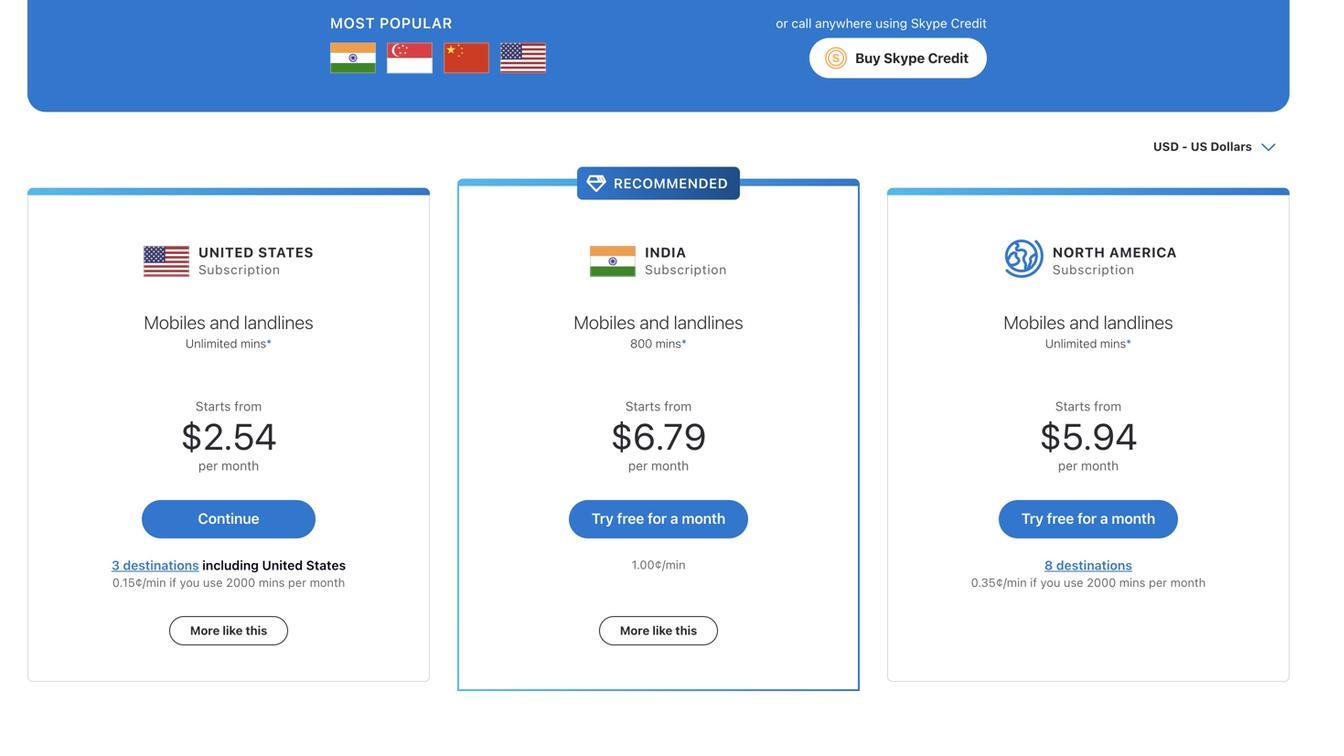 Task type: describe. For each thing, give the bounding box(es) containing it.
per for $2.54
[[198, 458, 218, 473]]

3 destinations button
[[112, 558, 199, 573]]

india
[[645, 244, 687, 260]]

1 vertical spatial skype
[[884, 50, 925, 66]]

3
[[112, 558, 120, 573]]

for for $5.94
[[1078, 510, 1097, 527]]

landlines for $5.94
[[1104, 311, 1173, 333]]

mobiles and landlines unlimited mins * for $2.54
[[144, 311, 313, 350]]

more like this for $6.79
[[620, 624, 697, 638]]

8
[[1045, 558, 1053, 573]]

* for $2.54
[[266, 337, 272, 350]]

* link for $5.94
[[1126, 337, 1132, 350]]

* for $5.94
[[1126, 337, 1132, 350]]

mobiles for $2.54
[[144, 311, 206, 333]]

per inside 8 destinations 0.35¢/min if you use 2000 mins per month
[[1149, 576, 1167, 589]]

from for $6.79
[[664, 399, 692, 414]]

8 destinations 0.35¢/min if you use 2000 mins per month
[[971, 558, 1206, 589]]

north
[[1053, 244, 1106, 260]]

per for $5.94
[[1058, 458, 1078, 473]]

1 vertical spatial india image
[[590, 230, 636, 285]]

2 subscription from the left
[[645, 262, 727, 277]]

mins inside 3 destinations including united states 0.15¢/min if you use 2000 mins per month
[[259, 576, 285, 589]]

unlimited for $5.94
[[1045, 337, 1097, 350]]

continue link
[[142, 500, 316, 539]]

month inside 3 destinations including united states 0.15¢/min if you use 2000 mins per month
[[310, 576, 345, 589]]

per for $6.79
[[628, 458, 648, 473]]

0 vertical spatial credit
[[951, 15, 987, 30]]

recommended
[[614, 175, 728, 191]]

1 vertical spatial credit
[[928, 50, 969, 66]]

subscription for north
[[1053, 262, 1135, 277]]

destinations for $5.94
[[1056, 558, 1132, 573]]

mobiles for $5.94
[[1004, 311, 1065, 333]]

800
[[630, 337, 652, 350]]

and for $6.79
[[640, 311, 670, 333]]

* link for $6.79
[[681, 337, 687, 350]]

starts for $6.79
[[625, 399, 661, 414]]

mobiles and landlines unlimited mins * for $5.94
[[1004, 311, 1173, 350]]

2000 inside 3 destinations including united states 0.15¢/min if you use 2000 mins per month
[[226, 576, 255, 589]]

and for $5.94
[[1070, 311, 1100, 333]]

$5.94
[[1039, 415, 1138, 458]]

starts from $6.79 per month
[[611, 399, 706, 473]]

mins inside 8 destinations 0.35¢/min if you use 2000 mins per month
[[1119, 576, 1146, 589]]

states inside united states subscription
[[258, 244, 314, 260]]

continue
[[198, 510, 259, 527]]

you inside 3 destinations including united states 0.15¢/min if you use 2000 mins per month
[[180, 576, 200, 589]]

buy
[[855, 50, 881, 66]]

more for $6.79
[[620, 624, 650, 638]]

mins for $2.54
[[240, 337, 266, 350]]

if inside 8 destinations 0.35¢/min if you use 2000 mins per month
[[1030, 576, 1037, 589]]

mins for $5.94
[[1100, 337, 1126, 350]]

try free for a month for $6.79
[[592, 510, 726, 527]]

and for $2.54
[[210, 311, 240, 333]]

united inside united states subscription
[[198, 244, 254, 260]]

india subscription
[[645, 244, 727, 277]]

3 destinations including united states 0.15¢/min if you use 2000 mins per month
[[112, 558, 346, 589]]

from for $5.94
[[1094, 399, 1122, 414]]

0.35¢/min
[[971, 576, 1027, 589]]

more like this for $2.54
[[190, 624, 267, 638]]

if inside 3 destinations including united states 0.15¢/min if you use 2000 mins per month
[[169, 576, 176, 589]]

starts for $5.94
[[1055, 399, 1091, 414]]

popular
[[380, 14, 453, 32]]

* link for $2.54
[[266, 337, 272, 350]]



Task type: locate. For each thing, give the bounding box(es) containing it.
0 horizontal spatial from
[[234, 399, 262, 414]]

buy skype credit link
[[810, 38, 987, 78], [810, 38, 987, 78]]

landlines down united states subscription
[[244, 311, 313, 333]]

starts for $2.54
[[196, 399, 231, 414]]

* link
[[266, 337, 272, 350], [681, 337, 687, 350], [1126, 337, 1132, 350]]

1 like from the left
[[222, 624, 243, 638]]

per inside 3 destinations including united states 0.15¢/min if you use 2000 mins per month
[[288, 576, 306, 589]]

from inside starts from $6.79 per month
[[664, 399, 692, 414]]

1 more like this button from the left
[[169, 617, 288, 646]]

1 horizontal spatial more
[[620, 624, 650, 638]]

free up 8
[[1047, 510, 1074, 527]]

2 this from the left
[[675, 624, 697, 638]]

a for $6.79
[[670, 510, 678, 527]]

2 landlines from the left
[[674, 311, 743, 333]]

* down united states subscription
[[266, 337, 272, 350]]

destinations
[[123, 558, 199, 573], [1056, 558, 1132, 573]]

this for $2.54
[[245, 624, 267, 638]]

1 try from the left
[[592, 510, 614, 527]]

this
[[245, 624, 267, 638], [675, 624, 697, 638]]

2 try from the left
[[1022, 510, 1044, 527]]

landlines inside mobiles and landlines 800 mins *
[[674, 311, 743, 333]]

2 horizontal spatial starts
[[1055, 399, 1091, 414]]

more down 3 destinations including united states 0.15¢/min if you use 2000 mins per month
[[190, 624, 220, 638]]

2000 inside 8 destinations 0.35¢/min if you use 2000 mins per month
[[1087, 576, 1116, 589]]

1 if from the left
[[169, 576, 176, 589]]

3 mobiles from the left
[[1004, 311, 1065, 333]]

for for $6.79
[[648, 510, 667, 527]]

0 horizontal spatial india image
[[330, 35, 376, 81]]

2000 down including
[[226, 576, 255, 589]]

india image
[[330, 35, 376, 81], [590, 230, 636, 285]]

anywhere
[[815, 15, 872, 30]]

credit down or call anywhere using skype credit
[[928, 50, 969, 66]]

2 if from the left
[[1030, 576, 1037, 589]]

month inside 8 destinations 0.35¢/min if you use 2000 mins per month
[[1171, 576, 1206, 589]]

starts
[[196, 399, 231, 414], [625, 399, 661, 414], [1055, 399, 1091, 414]]

and down north america subscription
[[1070, 311, 1100, 333]]

3 * link from the left
[[1126, 337, 1132, 350]]

buy skype credit
[[855, 50, 969, 66]]

destinations up the 0.15¢/min
[[123, 558, 199, 573]]

0.15¢/min
[[112, 576, 166, 589]]

mins down including
[[259, 576, 285, 589]]

for up "1.00¢/min"
[[648, 510, 667, 527]]

1 horizontal spatial free
[[1047, 510, 1074, 527]]

try free for a month link for $6.79
[[569, 500, 748, 539]]

* link down north america subscription
[[1126, 337, 1132, 350]]

subscription inside united states subscription
[[198, 262, 281, 277]]

destinations for $2.54
[[123, 558, 199, 573]]

starts from $2.54 per month
[[181, 399, 277, 473]]

starts from $5.94 per month
[[1039, 399, 1138, 473]]

for up 8 destinations button
[[1078, 510, 1097, 527]]

0 horizontal spatial more
[[190, 624, 220, 638]]

0 vertical spatial united states image
[[500, 35, 546, 81]]

1 more from the left
[[190, 624, 220, 638]]

from inside starts from $5.94 per month
[[1094, 399, 1122, 414]]

or
[[776, 15, 788, 30]]

more like this button for $6.79
[[599, 617, 718, 646]]

try free for a month for $5.94
[[1022, 510, 1155, 527]]

2 mobiles from the left
[[574, 311, 635, 333]]

1 horizontal spatial 2000
[[1087, 576, 1116, 589]]

mobiles and landlines unlimited mins * down united states subscription
[[144, 311, 313, 350]]

if down 3 destinations button
[[169, 576, 176, 589]]

2 * from the left
[[681, 337, 687, 350]]

states
[[258, 244, 314, 260], [306, 558, 346, 573]]

china image
[[444, 35, 489, 81]]

1 horizontal spatial unlimited
[[1045, 337, 1097, 350]]

1 horizontal spatial try
[[1022, 510, 1044, 527]]

2 try free for a month link from the left
[[999, 500, 1178, 539]]

2 destinations from the left
[[1056, 558, 1132, 573]]

skype right buy
[[884, 50, 925, 66]]

united states image right china 'image'
[[500, 35, 546, 81]]

mobiles
[[144, 311, 206, 333], [574, 311, 635, 333], [1004, 311, 1065, 333]]

1 horizontal spatial this
[[675, 624, 697, 638]]

0 horizontal spatial use
[[203, 576, 223, 589]]

0 horizontal spatial united states image
[[144, 230, 189, 285]]

1 horizontal spatial * link
[[681, 337, 687, 350]]

1 for from the left
[[648, 510, 667, 527]]

1 horizontal spatial more like this button
[[599, 617, 718, 646]]

2 horizontal spatial from
[[1094, 399, 1122, 414]]

mobiles and landlines 800 mins *
[[574, 311, 743, 350]]

3 from from the left
[[1094, 399, 1122, 414]]

0 horizontal spatial a
[[670, 510, 678, 527]]

mins down united states subscription
[[240, 337, 266, 350]]

2 starts from the left
[[625, 399, 661, 414]]

mins down 8 destinations button
[[1119, 576, 1146, 589]]

more for $2.54
[[190, 624, 220, 638]]

this for $6.79
[[675, 624, 697, 638]]

subscription for united
[[198, 262, 281, 277]]

starts up $2.54
[[196, 399, 231, 414]]

per inside starts from $5.94 per month
[[1058, 458, 1078, 473]]

0 vertical spatial india image
[[330, 35, 376, 81]]

per
[[198, 458, 218, 473], [628, 458, 648, 473], [1058, 458, 1078, 473], [288, 576, 306, 589], [1149, 576, 1167, 589]]

america
[[1109, 244, 1177, 260]]

singapore image
[[387, 35, 433, 81]]

month inside starts from $6.79 per month
[[651, 458, 689, 473]]

1 horizontal spatial and
[[640, 311, 670, 333]]

subscription inside north america subscription
[[1053, 262, 1135, 277]]

0 horizontal spatial subscription
[[198, 262, 281, 277]]

2 more like this button from the left
[[599, 617, 718, 646]]

2000 down 8 destinations button
[[1087, 576, 1116, 589]]

like for $2.54
[[222, 624, 243, 638]]

subscription
[[198, 262, 281, 277], [645, 262, 727, 277], [1053, 262, 1135, 277]]

1 horizontal spatial try free for a month link
[[999, 500, 1178, 539]]

$6.79
[[611, 415, 706, 458]]

2 and from the left
[[640, 311, 670, 333]]

* for $6.79
[[681, 337, 687, 350]]

2 horizontal spatial subscription
[[1053, 262, 1135, 277]]

1 a from the left
[[670, 510, 678, 527]]

use inside 8 destinations 0.35¢/min if you use 2000 mins per month
[[1064, 576, 1084, 589]]

2 use from the left
[[1064, 576, 1084, 589]]

united states image
[[500, 35, 546, 81], [144, 230, 189, 285]]

like down 3 destinations including united states 0.15¢/min if you use 2000 mins per month
[[222, 624, 243, 638]]

1 free from the left
[[617, 510, 644, 527]]

more like this
[[190, 624, 267, 638], [620, 624, 697, 638]]

2 horizontal spatial *
[[1126, 337, 1132, 350]]

try free for a month up "1.00¢/min"
[[592, 510, 726, 527]]

and inside mobiles and landlines 800 mins *
[[640, 311, 670, 333]]

0 horizontal spatial * link
[[266, 337, 272, 350]]

mins inside mobiles and landlines 800 mins *
[[656, 337, 681, 350]]

1 horizontal spatial united
[[262, 558, 303, 573]]

1 horizontal spatial from
[[664, 399, 692, 414]]

skype
[[911, 15, 947, 30], [884, 50, 925, 66]]

0 horizontal spatial try free for a month link
[[569, 500, 748, 539]]

1 horizontal spatial you
[[1041, 576, 1061, 589]]

1 mobiles and landlines unlimited mins * from the left
[[144, 311, 313, 350]]

united states subscription
[[198, 244, 314, 277]]

0 horizontal spatial united
[[198, 244, 254, 260]]

mins for $6.79
[[656, 337, 681, 350]]

try free for a month link up 8 destinations button
[[999, 500, 1178, 539]]

united states image left united states subscription
[[144, 230, 189, 285]]

most
[[330, 14, 375, 32]]

* link right 800
[[681, 337, 687, 350]]

* inside mobiles and landlines 800 mins *
[[681, 337, 687, 350]]

mins down north america subscription
[[1100, 337, 1126, 350]]

0 vertical spatial states
[[258, 244, 314, 260]]

this down "1.00¢/min"
[[675, 624, 697, 638]]

per inside starts from $6.79 per month
[[628, 458, 648, 473]]

you inside 8 destinations 0.35¢/min if you use 2000 mins per month
[[1041, 576, 1061, 589]]

2 a from the left
[[1100, 510, 1108, 527]]

1 horizontal spatial use
[[1064, 576, 1084, 589]]

1 horizontal spatial destinations
[[1056, 558, 1132, 573]]

try
[[592, 510, 614, 527], [1022, 510, 1044, 527]]

2 free from the left
[[1047, 510, 1074, 527]]

from inside starts from $2.54 per month
[[234, 399, 262, 414]]

1 horizontal spatial subscription
[[645, 262, 727, 277]]

more down "1.00¢/min"
[[620, 624, 650, 638]]

1 and from the left
[[210, 311, 240, 333]]

landlines for $6.79
[[674, 311, 743, 333]]

this down 3 destinations including united states 0.15¢/min if you use 2000 mins per month
[[245, 624, 267, 638]]

3 subscription from the left
[[1053, 262, 1135, 277]]

for
[[648, 510, 667, 527], [1078, 510, 1097, 527]]

0 horizontal spatial try free for a month
[[592, 510, 726, 527]]

*
[[266, 337, 272, 350], [681, 337, 687, 350], [1126, 337, 1132, 350]]

3 and from the left
[[1070, 311, 1100, 333]]

use
[[203, 576, 223, 589], [1064, 576, 1084, 589]]

2 mobiles and landlines unlimited mins * from the left
[[1004, 311, 1173, 350]]

1 2000 from the left
[[226, 576, 255, 589]]

use down 8 destinations button
[[1064, 576, 1084, 589]]

3 landlines from the left
[[1104, 311, 1173, 333]]

2 unlimited from the left
[[1045, 337, 1097, 350]]

1 vertical spatial united states image
[[144, 230, 189, 285]]

starts inside starts from $5.94 per month
[[1055, 399, 1091, 414]]

1 you from the left
[[180, 576, 200, 589]]

8 destinations button
[[1045, 558, 1132, 573]]

a
[[670, 510, 678, 527], [1100, 510, 1108, 527]]

a up "1.00¢/min"
[[670, 510, 678, 527]]

1 try free for a month link from the left
[[569, 500, 748, 539]]

use down including
[[203, 576, 223, 589]]

1 horizontal spatial united states image
[[500, 35, 546, 81]]

1 * link from the left
[[266, 337, 272, 350]]

$2.54
[[181, 415, 277, 458]]

more like this button
[[169, 617, 288, 646], [599, 617, 718, 646]]

try for $6.79
[[592, 510, 614, 527]]

1 starts from the left
[[196, 399, 231, 414]]

from up $6.79
[[664, 399, 692, 414]]

0 horizontal spatial for
[[648, 510, 667, 527]]

landlines down north america subscription
[[1104, 311, 1173, 333]]

landlines
[[244, 311, 313, 333], [674, 311, 743, 333], [1104, 311, 1173, 333]]

and down united states subscription
[[210, 311, 240, 333]]

landlines down india subscription
[[674, 311, 743, 333]]

a up 8 destinations button
[[1100, 510, 1108, 527]]

states inside 3 destinations including united states 0.15¢/min if you use 2000 mins per month
[[306, 558, 346, 573]]

2 you from the left
[[1041, 576, 1061, 589]]

more like this down "1.00¢/min"
[[620, 624, 697, 638]]

try free for a month link up "1.00¢/min"
[[569, 500, 748, 539]]

or call anywhere using skype credit
[[776, 15, 987, 30]]

0 horizontal spatial more like this
[[190, 624, 267, 638]]

a for $5.94
[[1100, 510, 1108, 527]]

1 subscription from the left
[[198, 262, 281, 277]]

and up 800
[[640, 311, 670, 333]]

0 horizontal spatial mobiles and landlines unlimited mins *
[[144, 311, 313, 350]]

from for $2.54
[[234, 399, 262, 414]]

3 * from the left
[[1126, 337, 1132, 350]]

unlimited for $2.54
[[185, 337, 237, 350]]

free for $5.94
[[1047, 510, 1074, 527]]

2 like from the left
[[652, 624, 673, 638]]

0 horizontal spatial if
[[169, 576, 176, 589]]

call
[[792, 15, 812, 30]]

using
[[876, 15, 908, 30]]

if right the "0.35¢/min"
[[1030, 576, 1037, 589]]

like down "1.00¢/min"
[[652, 624, 673, 638]]

starts up $5.94
[[1055, 399, 1091, 414]]

united
[[198, 244, 254, 260], [262, 558, 303, 573]]

1 horizontal spatial for
[[1078, 510, 1097, 527]]

0 horizontal spatial like
[[222, 624, 243, 638]]

1 horizontal spatial india image
[[590, 230, 636, 285]]

1 horizontal spatial a
[[1100, 510, 1108, 527]]

1.00¢/min
[[632, 558, 686, 572]]

month
[[221, 458, 259, 473], [651, 458, 689, 473], [1081, 458, 1119, 473], [682, 510, 726, 527], [1112, 510, 1155, 527], [310, 576, 345, 589], [1171, 576, 1206, 589]]

india image down most
[[330, 35, 376, 81]]

0 horizontal spatial more like this button
[[169, 617, 288, 646]]

destinations inside 8 destinations 0.35¢/min if you use 2000 mins per month
[[1056, 558, 1132, 573]]

from up $2.54
[[234, 399, 262, 414]]

more like this button down 3 destinations including united states 0.15¢/min if you use 2000 mins per month
[[169, 617, 288, 646]]

including
[[202, 558, 259, 573]]

if
[[169, 576, 176, 589], [1030, 576, 1037, 589]]

more like this button for $2.54
[[169, 617, 288, 646]]

month inside starts from $5.94 per month
[[1081, 458, 1119, 473]]

1 horizontal spatial if
[[1030, 576, 1037, 589]]

1 try free for a month from the left
[[592, 510, 726, 527]]

mins right 800
[[656, 337, 681, 350]]

0 horizontal spatial starts
[[196, 399, 231, 414]]

2 horizontal spatial landlines
[[1104, 311, 1173, 333]]

1 horizontal spatial mobiles
[[574, 311, 635, 333]]

try for $5.94
[[1022, 510, 1044, 527]]

starts inside starts from $6.79 per month
[[625, 399, 661, 414]]

1 horizontal spatial starts
[[625, 399, 661, 414]]

more like this down 3 destinations including united states 0.15¢/min if you use 2000 mins per month
[[190, 624, 267, 638]]

per inside starts from $2.54 per month
[[198, 458, 218, 473]]

1 mobiles from the left
[[144, 311, 206, 333]]

month inside starts from $2.54 per month
[[221, 458, 259, 473]]

from up $5.94
[[1094, 399, 1122, 414]]

1 vertical spatial states
[[306, 558, 346, 573]]

mobiles and landlines unlimited mins *
[[144, 311, 313, 350], [1004, 311, 1173, 350]]

1 landlines from the left
[[244, 311, 313, 333]]

like for $6.79
[[652, 624, 673, 638]]

0 horizontal spatial mobiles
[[144, 311, 206, 333]]

0 vertical spatial united
[[198, 244, 254, 260]]

1 vertical spatial united
[[262, 558, 303, 573]]

1 horizontal spatial like
[[652, 624, 673, 638]]

credit up the buy skype credit
[[951, 15, 987, 30]]

1 horizontal spatial more like this
[[620, 624, 697, 638]]

more
[[190, 624, 220, 638], [620, 624, 650, 638]]

2 more like this from the left
[[620, 624, 697, 638]]

use inside 3 destinations including united states 0.15¢/min if you use 2000 mins per month
[[203, 576, 223, 589]]

2 try free for a month from the left
[[1022, 510, 1155, 527]]

unlimited
[[185, 337, 237, 350], [1045, 337, 1097, 350]]

you down 8
[[1041, 576, 1061, 589]]

2 2000 from the left
[[1087, 576, 1116, 589]]

1 horizontal spatial landlines
[[674, 311, 743, 333]]

mobiles inside mobiles and landlines 800 mins *
[[574, 311, 635, 333]]

mins
[[240, 337, 266, 350], [656, 337, 681, 350], [1100, 337, 1126, 350], [259, 576, 285, 589], [1119, 576, 1146, 589]]

starts up $6.79
[[625, 399, 661, 414]]

1 destinations from the left
[[123, 558, 199, 573]]

free
[[617, 510, 644, 527], [1047, 510, 1074, 527]]

1 this from the left
[[245, 624, 267, 638]]

skype right using
[[911, 15, 947, 30]]

more like this button down "1.00¢/min"
[[599, 617, 718, 646]]

* right 800
[[681, 337, 687, 350]]

0 horizontal spatial *
[[266, 337, 272, 350]]

0 horizontal spatial unlimited
[[185, 337, 237, 350]]

2 from from the left
[[664, 399, 692, 414]]

try free for a month up 8 destinations button
[[1022, 510, 1155, 527]]

0 horizontal spatial 2000
[[226, 576, 255, 589]]

0 horizontal spatial and
[[210, 311, 240, 333]]

and
[[210, 311, 240, 333], [640, 311, 670, 333], [1070, 311, 1100, 333]]

1 horizontal spatial *
[[681, 337, 687, 350]]

0 horizontal spatial destinations
[[123, 558, 199, 573]]

0 horizontal spatial this
[[245, 624, 267, 638]]

destinations inside 3 destinations including united states 0.15¢/min if you use 2000 mins per month
[[123, 558, 199, 573]]

1 horizontal spatial mobiles and landlines unlimited mins *
[[1004, 311, 1173, 350]]

* link down united states subscription
[[266, 337, 272, 350]]

1 unlimited from the left
[[185, 337, 237, 350]]

3 starts from the left
[[1055, 399, 1091, 414]]

from
[[234, 399, 262, 414], [664, 399, 692, 414], [1094, 399, 1122, 414]]

1 * from the left
[[266, 337, 272, 350]]

0 horizontal spatial landlines
[[244, 311, 313, 333]]

1 more like this from the left
[[190, 624, 267, 638]]

2 horizontal spatial and
[[1070, 311, 1100, 333]]

you down 3 destinations button
[[180, 576, 200, 589]]

you
[[180, 576, 200, 589], [1041, 576, 1061, 589]]

try free for a month link
[[569, 500, 748, 539], [999, 500, 1178, 539]]

0 horizontal spatial you
[[180, 576, 200, 589]]

try free for a month link for $5.94
[[999, 500, 1178, 539]]

free up "1.00¢/min"
[[617, 510, 644, 527]]

2 more from the left
[[620, 624, 650, 638]]

0 horizontal spatial free
[[617, 510, 644, 527]]

2 * link from the left
[[681, 337, 687, 350]]

1 from from the left
[[234, 399, 262, 414]]

most popular
[[330, 14, 453, 32]]

free for $6.79
[[617, 510, 644, 527]]

destinations right 8
[[1056, 558, 1132, 573]]

mobiles and landlines unlimited mins * down north america subscription
[[1004, 311, 1173, 350]]

try free for a month
[[592, 510, 726, 527], [1022, 510, 1155, 527]]

2 for from the left
[[1078, 510, 1097, 527]]

2 horizontal spatial mobiles
[[1004, 311, 1065, 333]]

landlines for $2.54
[[244, 311, 313, 333]]

india image left india
[[590, 230, 636, 285]]

starts inside starts from $2.54 per month
[[196, 399, 231, 414]]

1 horizontal spatial try free for a month
[[1022, 510, 1155, 527]]

2000
[[226, 576, 255, 589], [1087, 576, 1116, 589]]

0 horizontal spatial try
[[592, 510, 614, 527]]

like
[[222, 624, 243, 638], [652, 624, 673, 638]]

1 use from the left
[[203, 576, 223, 589]]

north america subscription
[[1053, 244, 1177, 277]]

2 horizontal spatial * link
[[1126, 337, 1132, 350]]

0 vertical spatial skype
[[911, 15, 947, 30]]

mobiles for $6.79
[[574, 311, 635, 333]]

united inside 3 destinations including united states 0.15¢/min if you use 2000 mins per month
[[262, 558, 303, 573]]

* down north america subscription
[[1126, 337, 1132, 350]]

credit
[[951, 15, 987, 30], [928, 50, 969, 66]]



Task type: vqa. For each thing, say whether or not it's contained in the screenshot.
middle has
no



